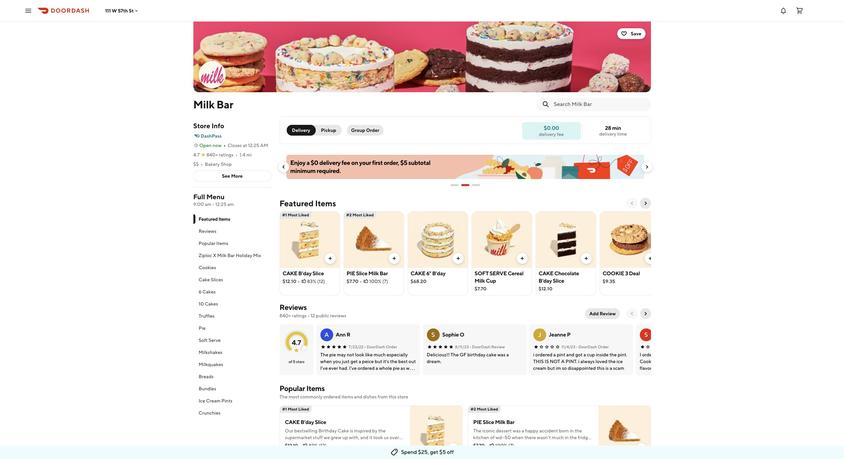 Task type: vqa. For each thing, say whether or not it's contained in the screenshot.


Task type: describe. For each thing, give the bounding box(es) containing it.
reviews 840+ ratings • 12 public reviews
[[280, 303, 347, 319]]

full menu 9:00 am - 12:25 am
[[193, 193, 234, 207]]

2 s from the left
[[645, 332, 648, 339]]

select promotional banner element
[[451, 179, 480, 192]]

cake inside cake chocolate b'day slice $12.10
[[539, 271, 554, 277]]

serve
[[209, 338, 221, 344]]

0 vertical spatial next button of carousel image
[[644, 165, 650, 170]]

review inside button
[[600, 312, 616, 317]]

deal
[[629, 271, 640, 277]]

items
[[342, 395, 353, 400]]

sophie
[[443, 332, 459, 338]]

0 horizontal spatial 100% (7)
[[369, 279, 388, 285]]

previous image
[[630, 312, 635, 317]]

more
[[231, 174, 243, 179]]

b'day inside cake chocolate b'day slice $12.10
[[539, 278, 552, 285]]

truffles button
[[193, 311, 272, 323]]

$12.10 •
[[285, 444, 301, 449]]

next image
[[643, 312, 649, 317]]

ann r
[[336, 332, 350, 338]]

crunchies
[[199, 411, 221, 416]]

57th
[[118, 8, 128, 13]]

order inside button
[[366, 128, 380, 133]]

cookie 3 deal image
[[600, 212, 660, 268]]

items inside popular items the most commonly ordered items and dishes from this store
[[307, 385, 325, 393]]

soft serve
[[199, 338, 221, 344]]

of
[[289, 360, 292, 365]]

0 horizontal spatial featured items
[[199, 217, 230, 222]]

bundles
[[199, 387, 216, 392]]

milkquakes
[[199, 362, 223, 368]]

5
[[293, 360, 296, 365]]

add item to cart image for cake b'day slice 'image' to the top
[[328, 256, 333, 262]]

6 cakes button
[[193, 286, 272, 298]]

ice
[[199, 399, 205, 404]]

ann
[[336, 332, 346, 338]]

subtotal
[[409, 159, 431, 167]]

1 horizontal spatial $5
[[440, 450, 446, 456]]

840+ ratings •
[[207, 152, 238, 158]]

0 horizontal spatial previous button of carousel image
[[281, 165, 286, 170]]

mi
[[246, 152, 252, 158]]

on
[[351, 159, 358, 167]]

ice cream pints
[[199, 399, 233, 404]]

0 vertical spatial cake b'day slice image
[[280, 212, 340, 268]]

enjoy a $0 delivery fee on your first order, $5 subtotal minimum required.
[[290, 159, 431, 175]]

delivery inside enjoy a $0 delivery fee on your first order, $5 subtotal minimum required.
[[320, 159, 341, 167]]

cake chocolate b'day slice image
[[536, 212, 596, 268]]

$7.70 for $7.70 •
[[474, 444, 485, 449]]

save
[[631, 31, 642, 36]]

cake
[[199, 277, 210, 283]]

$25,
[[418, 450, 429, 456]]

popular for popular items the most commonly ordered items and dishes from this store
[[280, 385, 305, 393]]

0 items, open order cart image
[[796, 7, 804, 15]]

1 vertical spatial #2
[[471, 407, 476, 412]]

0 vertical spatial 840+
[[207, 152, 218, 158]]

p
[[567, 332, 571, 338]]

1 #1 most liked from the top
[[282, 213, 309, 218]]

0 vertical spatial #2
[[346, 213, 352, 218]]

1 vertical spatial previous button of carousel image
[[630, 201, 635, 206]]

11/4/23
[[562, 345, 576, 350]]

breads button
[[193, 371, 272, 383]]

Item Search search field
[[554, 101, 646, 108]]

reviews link
[[280, 303, 307, 312]]

• doordash order for j
[[576, 345, 609, 350]]

order methods option group
[[287, 125, 342, 136]]

closes
[[228, 143, 242, 148]]

breads
[[199, 375, 214, 380]]

cake slices button
[[193, 274, 272, 286]]

store
[[193, 122, 210, 130]]

8/11/23
[[455, 345, 469, 350]]

off
[[447, 450, 454, 456]]

public
[[316, 314, 329, 319]]

1.4
[[240, 152, 245, 158]]

1 #1 from the top
[[282, 213, 287, 218]]

soft
[[475, 271, 489, 277]]

min
[[612, 125, 621, 131]]

$5 inside enjoy a $0 delivery fee on your first order, $5 subtotal minimum required.
[[401, 159, 408, 167]]

cake inside "cake 6" b'day $68.20"
[[411, 271, 426, 277]]

doordash for a
[[367, 345, 385, 350]]

see more button
[[194, 171, 271, 182]]

6 cakes
[[199, 290, 216, 295]]

cookies
[[199, 265, 216, 271]]

popular items
[[199, 241, 228, 246]]

commonly
[[300, 395, 323, 400]]

0 vertical spatial featured items
[[280, 199, 336, 208]]

truffles
[[199, 314, 215, 319]]

notification bell image
[[780, 7, 788, 15]]

cake 6" b'day $68.20
[[411, 271, 446, 285]]

serve
[[490, 271, 507, 277]]

1 vertical spatial cake b'day slice
[[285, 420, 326, 426]]

1 vertical spatial next button of carousel image
[[643, 201, 649, 206]]

most
[[289, 395, 299, 400]]

6"
[[427, 271, 432, 277]]

12
[[311, 314, 315, 319]]

1 vertical spatial 83%
[[309, 444, 318, 449]]

w
[[112, 8, 117, 13]]

time
[[618, 131, 627, 137]]

group order button
[[347, 125, 384, 136]]

$12.10 for $12.10
[[283, 279, 297, 285]]

0 horizontal spatial pie slice milk bar image
[[344, 212, 404, 268]]

reviews button
[[193, 226, 272, 238]]

a
[[307, 159, 310, 167]]

full
[[193, 193, 205, 201]]

1 vertical spatial 100%
[[496, 444, 508, 449]]

at
[[243, 143, 247, 148]]

featured inside heading
[[280, 199, 314, 208]]

add item to cart image for cake
[[584, 256, 589, 262]]

bundles button
[[193, 383, 272, 395]]

Pickup radio
[[312, 125, 342, 136]]

am
[[260, 143, 268, 148]]

save button
[[618, 28, 646, 39]]

enjoy
[[290, 159, 306, 167]]

0 vertical spatial ratings
[[219, 152, 234, 158]]

milkshakes
[[199, 350, 223, 356]]

see
[[222, 174, 230, 179]]

1 am from the left
[[205, 202, 212, 207]]

0 vertical spatial 83%
[[307, 279, 316, 285]]

open menu image
[[24, 7, 32, 15]]

$$ • bakery shop
[[193, 162, 232, 167]]

$12.10 inside cake chocolate b'day slice $12.10
[[539, 287, 553, 292]]

3
[[625, 271, 628, 277]]

0 horizontal spatial review
[[492, 345, 505, 350]]

0 vertical spatial (12)
[[317, 279, 325, 285]]

840+ inside reviews 840+ ratings • 12 public reviews
[[280, 314, 291, 319]]

10
[[199, 302, 204, 307]]

cookie 3 deal $9.35
[[603, 271, 640, 285]]

soft serve cereal milk cup $7.70
[[475, 271, 524, 292]]

ziploc x milk bar holiday mix button
[[193, 250, 272, 262]]

28
[[605, 125, 612, 131]]

cookie
[[603, 271, 625, 277]]

add
[[590, 312, 599, 317]]

ordered
[[324, 395, 341, 400]]

cream
[[206, 399, 221, 404]]



Task type: locate. For each thing, give the bounding box(es) containing it.
0 vertical spatial #1
[[282, 213, 287, 218]]

83% right $12.10 •
[[309, 444, 318, 449]]

1 horizontal spatial 12:25
[[248, 143, 259, 148]]

slice inside cake chocolate b'day slice $12.10
[[553, 278, 564, 285]]

delivery inside $0.00 delivery fee
[[539, 132, 556, 137]]

0 horizontal spatial s
[[432, 332, 435, 339]]

(12) up reviews 840+ ratings • 12 public reviews
[[317, 279, 325, 285]]

7/23/22
[[349, 345, 364, 350]]

pie slice milk bar image
[[344, 212, 404, 268], [599, 406, 651, 459]]

0 horizontal spatial order
[[366, 128, 380, 133]]

popular up ziploc
[[199, 241, 216, 246]]

bakery
[[205, 162, 220, 167]]

1 horizontal spatial featured
[[280, 199, 314, 208]]

cup
[[486, 278, 496, 285]]

0 horizontal spatial cake b'day slice image
[[280, 212, 340, 268]]

$7.70 inside "soft serve cereal milk cup $7.70"
[[475, 287, 487, 292]]

840+ down reviews link
[[280, 314, 291, 319]]

1 • doordash order from the left
[[364, 345, 397, 350]]

open now
[[199, 143, 222, 148]]

delivery down $0.00
[[539, 132, 556, 137]]

items inside button
[[216, 241, 228, 246]]

1 horizontal spatial 840+
[[280, 314, 291, 319]]

doordash for s
[[472, 345, 491, 350]]

milk inside "soft serve cereal milk cup $7.70"
[[475, 278, 485, 285]]

items up ziploc x milk bar holiday mix
[[216, 241, 228, 246]]

$5
[[401, 159, 408, 167], [440, 450, 446, 456]]

shop
[[221, 162, 232, 167]]

840+ up bakery
[[207, 152, 218, 158]]

2 horizontal spatial order
[[598, 345, 609, 350]]

slices
[[211, 277, 223, 283]]

0 horizontal spatial popular
[[199, 241, 216, 246]]

2 horizontal spatial doordash
[[579, 345, 597, 350]]

$9.35
[[603, 279, 616, 285]]

• inside reviews 840+ ratings • 12 public reviews
[[308, 314, 310, 319]]

1 vertical spatial featured
[[199, 217, 218, 222]]

0 horizontal spatial • doordash order
[[364, 345, 397, 350]]

0 vertical spatial #1 most liked
[[282, 213, 309, 218]]

1 horizontal spatial review
[[600, 312, 616, 317]]

0 vertical spatial featured
[[280, 199, 314, 208]]

$5 left off
[[440, 450, 446, 456]]

0 vertical spatial 100%
[[369, 279, 382, 285]]

$$
[[193, 162, 199, 167]]

add item to cart image
[[392, 256, 397, 262], [520, 256, 525, 262], [584, 256, 589, 262], [648, 256, 653, 262], [639, 447, 644, 452]]

0 vertical spatial 12:25
[[248, 143, 259, 148]]

cookies button
[[193, 262, 272, 274]]

12:25 inside full menu 9:00 am - 12:25 am
[[215, 202, 227, 207]]

r
[[347, 332, 350, 338]]

milk
[[193, 98, 215, 111], [217, 253, 227, 259], [369, 271, 379, 277], [475, 278, 485, 285], [495, 420, 506, 426]]

1 vertical spatial 4.7
[[292, 339, 301, 347]]

fee inside $0.00 delivery fee
[[557, 132, 564, 137]]

reviews for reviews 840+ ratings • 12 public reviews
[[280, 303, 307, 312]]

1 horizontal spatial pie slice milk bar
[[474, 420, 515, 426]]

featured
[[280, 199, 314, 208], [199, 217, 218, 222]]

1 horizontal spatial 100% (7)
[[496, 444, 514, 449]]

add item to cart image
[[328, 256, 333, 262], [456, 256, 461, 262], [451, 447, 456, 452]]

1 horizontal spatial ratings
[[292, 314, 307, 319]]

1 horizontal spatial am
[[228, 202, 234, 207]]

1 horizontal spatial featured items
[[280, 199, 336, 208]]

0 horizontal spatial fee
[[342, 159, 350, 167]]

milk bar
[[193, 98, 233, 111]]

menu
[[207, 193, 225, 201]]

(7) right $7.70 • at the bottom of page
[[509, 444, 514, 449]]

1 vertical spatial $12.10
[[539, 287, 553, 292]]

#1 down featured items heading
[[282, 213, 287, 218]]

• doordash order right 7/23/22
[[364, 345, 397, 350]]

minimum
[[290, 168, 316, 175]]

popular inside button
[[199, 241, 216, 246]]

$0.00
[[544, 125, 559, 131]]

items inside heading
[[315, 199, 336, 208]]

featured items down -
[[199, 217, 230, 222]]

milk bar image
[[193, 22, 651, 92], [199, 62, 225, 88]]

popular up most
[[280, 385, 305, 393]]

doordash right 8/11/23
[[472, 345, 491, 350]]

reviews inside button
[[199, 229, 217, 234]]

0 vertical spatial reviews
[[199, 229, 217, 234]]

cake
[[283, 271, 298, 277], [411, 271, 426, 277], [539, 271, 554, 277], [285, 420, 300, 426]]

ziploc x milk bar holiday mix
[[199, 253, 261, 259]]

sophie o
[[443, 332, 465, 338]]

6
[[199, 290, 202, 295]]

1 horizontal spatial order
[[386, 345, 397, 350]]

• doordash order
[[364, 345, 397, 350], [576, 345, 609, 350]]

cakes inside button
[[205, 302, 218, 307]]

83% up reviews 840+ ratings • 12 public reviews
[[307, 279, 316, 285]]

0 vertical spatial cakes
[[203, 290, 216, 295]]

1 horizontal spatial 4.7
[[292, 339, 301, 347]]

100%
[[369, 279, 382, 285], [496, 444, 508, 449]]

0 vertical spatial $5
[[401, 159, 408, 167]]

$68.20
[[411, 279, 427, 285]]

holiday
[[236, 253, 252, 259]]

0 horizontal spatial reviews
[[199, 229, 217, 234]]

1 horizontal spatial s
[[645, 332, 648, 339]]

0 vertical spatial popular
[[199, 241, 216, 246]]

b'day
[[298, 271, 312, 277], [432, 271, 446, 277], [539, 278, 552, 285], [301, 420, 314, 426]]

• doordash review
[[470, 345, 505, 350]]

ratings down reviews link
[[292, 314, 307, 319]]

now
[[213, 143, 222, 148]]

$5 right order,
[[401, 159, 408, 167]]

1 vertical spatial review
[[492, 345, 505, 350]]

order for j
[[598, 345, 609, 350]]

crunchies button
[[193, 408, 272, 420]]

83% (12) up reviews 840+ ratings • 12 public reviews
[[307, 279, 325, 285]]

1 vertical spatial #2 most liked
[[471, 407, 498, 412]]

milkshakes button
[[193, 347, 272, 359]]

1 vertical spatial 83% (12)
[[309, 444, 327, 449]]

• closes at 12:25 am
[[224, 143, 268, 148]]

reviews
[[330, 314, 347, 319]]

doordash
[[367, 345, 385, 350], [472, 345, 491, 350], [579, 345, 597, 350]]

1 vertical spatial pie slice milk bar image
[[599, 406, 651, 459]]

0 horizontal spatial $5
[[401, 159, 408, 167]]

fee left on
[[342, 159, 350, 167]]

reviews for reviews
[[199, 229, 217, 234]]

$12.10 for $12.10 •
[[285, 444, 298, 449]]

add item to cart image for soft
[[520, 256, 525, 262]]

fee
[[557, 132, 564, 137], [342, 159, 350, 167]]

add review button
[[586, 309, 620, 320]]

from
[[378, 395, 388, 400]]

1 horizontal spatial • doordash order
[[576, 345, 609, 350]]

ratings up shop
[[219, 152, 234, 158]]

0 vertical spatial previous button of carousel image
[[281, 165, 286, 170]]

1 vertical spatial pie
[[474, 420, 482, 426]]

cakes for 6 cakes
[[203, 290, 216, 295]]

cake chocolate b'day slice $12.10
[[539, 271, 579, 292]]

cake b'day slice image
[[280, 212, 340, 268], [410, 406, 463, 459]]

0 vertical spatial pie
[[347, 271, 355, 277]]

1 vertical spatial 100% (7)
[[496, 444, 514, 449]]

a
[[325, 332, 329, 339]]

1 horizontal spatial cake b'day slice image
[[410, 406, 463, 459]]

previous button of carousel image
[[281, 165, 286, 170], [630, 201, 635, 206]]

0 horizontal spatial #2 most liked
[[346, 213, 374, 218]]

dishes
[[363, 395, 377, 400]]

0 vertical spatial 4.7
[[193, 152, 200, 158]]

cakes right 10
[[205, 302, 218, 307]]

1 vertical spatial (7)
[[509, 444, 514, 449]]

0 vertical spatial #2 most liked
[[346, 213, 374, 218]]

2 #1 most liked from the top
[[282, 407, 309, 412]]

cakes right 6
[[203, 290, 216, 295]]

1 vertical spatial pie slice milk bar
[[474, 420, 515, 426]]

pie
[[199, 326, 206, 331]]

(12) right $12.10 •
[[319, 444, 327, 449]]

ratings inside reviews 840+ ratings • 12 public reviews
[[292, 314, 307, 319]]

fee down $0.00
[[557, 132, 564, 137]]

1 vertical spatial #1 most liked
[[282, 407, 309, 412]]

0 horizontal spatial 4.7
[[193, 152, 200, 158]]

2 vertical spatial $12.10
[[285, 444, 298, 449]]

1 vertical spatial cakes
[[205, 302, 218, 307]]

4.7 up $$
[[193, 152, 200, 158]]

$0.00 delivery fee
[[539, 125, 564, 137]]

1 horizontal spatial #2 most liked
[[471, 407, 498, 412]]

#1 down "the"
[[282, 407, 287, 412]]

most
[[288, 213, 298, 218], [353, 213, 363, 218], [288, 407, 298, 412], [477, 407, 487, 412]]

doordash right 7/23/22
[[367, 345, 385, 350]]

add item to cart image for cake 6" b'day "image"
[[456, 256, 461, 262]]

1 s from the left
[[432, 332, 435, 339]]

1 doordash from the left
[[367, 345, 385, 350]]

1 horizontal spatial popular
[[280, 385, 305, 393]]

4.7 up of 5 stars
[[292, 339, 301, 347]]

1 horizontal spatial pie
[[474, 420, 482, 426]]

(7)
[[383, 279, 388, 285], [509, 444, 514, 449]]

stars
[[296, 360, 305, 365]]

1 horizontal spatial #2
[[471, 407, 476, 412]]

1 vertical spatial $5
[[440, 450, 446, 456]]

4.7
[[193, 152, 200, 158], [292, 339, 301, 347]]

0 horizontal spatial 12:25
[[215, 202, 227, 207]]

next button of carousel image
[[644, 165, 650, 170], [643, 201, 649, 206]]

1 horizontal spatial (7)
[[509, 444, 514, 449]]

(7) left the $68.20
[[383, 279, 388, 285]]

2 • doordash order from the left
[[576, 345, 609, 350]]

$7.70 •
[[474, 444, 488, 449]]

2 horizontal spatial delivery
[[600, 131, 617, 137]]

12:25
[[248, 143, 259, 148], [215, 202, 227, 207]]

featured down 'minimum'
[[280, 199, 314, 208]]

items up commonly
[[307, 385, 325, 393]]

111 w 57th st button
[[105, 8, 139, 13]]

delivery left the time
[[600, 131, 617, 137]]

10 cakes button
[[193, 298, 272, 311]]

9:00
[[193, 202, 204, 207]]

group order
[[351, 128, 380, 133]]

#1 most liked down featured items heading
[[282, 213, 309, 218]]

cakes inside button
[[203, 290, 216, 295]]

• doordash order for a
[[364, 345, 397, 350]]

featured down -
[[199, 217, 218, 222]]

s left sophie
[[432, 332, 435, 339]]

83% (12) right $12.10 •
[[309, 444, 327, 449]]

0 horizontal spatial delivery
[[320, 159, 341, 167]]

see more
[[222, 174, 243, 179]]

items up reviews button
[[219, 217, 230, 222]]

chocolate
[[555, 271, 579, 277]]

bar
[[217, 98, 233, 111], [228, 253, 235, 259], [380, 271, 388, 277], [507, 420, 515, 426]]

items down required. at the left top
[[315, 199, 336, 208]]

items
[[315, 199, 336, 208], [219, 217, 230, 222], [216, 241, 228, 246], [307, 385, 325, 393]]

pints
[[222, 399, 233, 404]]

1 horizontal spatial pie slice milk bar image
[[599, 406, 651, 459]]

2 vertical spatial $7.70
[[474, 444, 485, 449]]

2 am from the left
[[228, 202, 234, 207]]

the
[[280, 395, 288, 400]]

s down next icon
[[645, 332, 648, 339]]

your
[[359, 159, 371, 167]]

order for a
[[386, 345, 397, 350]]

am right -
[[228, 202, 234, 207]]

$7.70 for $7.70
[[347, 279, 359, 285]]

0 vertical spatial 100% (7)
[[369, 279, 388, 285]]

0 vertical spatial (7)
[[383, 279, 388, 285]]

featured items heading
[[280, 198, 336, 209]]

0 horizontal spatial ratings
[[219, 152, 234, 158]]

am left -
[[205, 202, 212, 207]]

1 horizontal spatial reviews
[[280, 303, 307, 312]]

0 vertical spatial fee
[[557, 132, 564, 137]]

1 vertical spatial cake b'day slice image
[[410, 406, 463, 459]]

cake 6" b'day image
[[408, 212, 468, 268]]

1 vertical spatial $7.70
[[475, 287, 487, 292]]

0 horizontal spatial (7)
[[383, 279, 388, 285]]

12:25 right "at"
[[248, 143, 259, 148]]

Delivery radio
[[287, 125, 316, 136]]

111 w 57th st
[[105, 8, 134, 13]]

1 vertical spatial #1
[[282, 407, 287, 412]]

doordash right '11/4/23'
[[579, 345, 597, 350]]

28 min delivery time
[[600, 125, 627, 137]]

0 horizontal spatial #2
[[346, 213, 352, 218]]

review
[[600, 312, 616, 317], [492, 345, 505, 350]]

0 vertical spatial pie slice milk bar
[[347, 271, 388, 277]]

#1 most liked down most
[[282, 407, 309, 412]]

• doordash order right '11/4/23'
[[576, 345, 609, 350]]

delivery inside the 28 min delivery time
[[600, 131, 617, 137]]

cake slices
[[199, 277, 223, 283]]

add item to cart image for cookie
[[648, 256, 653, 262]]

12:25 right -
[[215, 202, 227, 207]]

0 horizontal spatial featured
[[199, 217, 218, 222]]

milk inside button
[[217, 253, 227, 259]]

1 horizontal spatial fee
[[557, 132, 564, 137]]

1 horizontal spatial 100%
[[496, 444, 508, 449]]

featured items down 'minimum'
[[280, 199, 336, 208]]

0 vertical spatial cake b'day slice
[[283, 271, 324, 277]]

3 doordash from the left
[[579, 345, 597, 350]]

popular for popular items
[[199, 241, 216, 246]]

cakes for 10 cakes
[[205, 302, 218, 307]]

2 doordash from the left
[[472, 345, 491, 350]]

1 vertical spatial 840+
[[280, 314, 291, 319]]

0 vertical spatial 83% (12)
[[307, 279, 325, 285]]

order,
[[384, 159, 399, 167]]

bar inside button
[[228, 253, 235, 259]]

s
[[432, 332, 435, 339], [645, 332, 648, 339]]

spend
[[401, 450, 417, 456]]

delivery up required. at the left top
[[320, 159, 341, 167]]

1 vertical spatial 12:25
[[215, 202, 227, 207]]

1 vertical spatial (12)
[[319, 444, 327, 449]]

group
[[351, 128, 365, 133]]

popular inside popular items the most commonly ordered items and dishes from this store
[[280, 385, 305, 393]]

b'day inside "cake 6" b'day $68.20"
[[432, 271, 446, 277]]

2 #1 from the top
[[282, 407, 287, 412]]

reviews inside reviews 840+ ratings • 12 public reviews
[[280, 303, 307, 312]]

doordash for j
[[579, 345, 597, 350]]

store
[[398, 395, 408, 400]]

fee inside enjoy a $0 delivery fee on your first order, $5 subtotal minimum required.
[[342, 159, 350, 167]]

soft serve cereal milk cup image
[[472, 212, 532, 268]]

1 horizontal spatial delivery
[[539, 132, 556, 137]]

1 horizontal spatial doordash
[[472, 345, 491, 350]]

1 vertical spatial featured items
[[199, 217, 230, 222]]

0 horizontal spatial 100%
[[369, 279, 382, 285]]

0 horizontal spatial pie slice milk bar
[[347, 271, 388, 277]]



